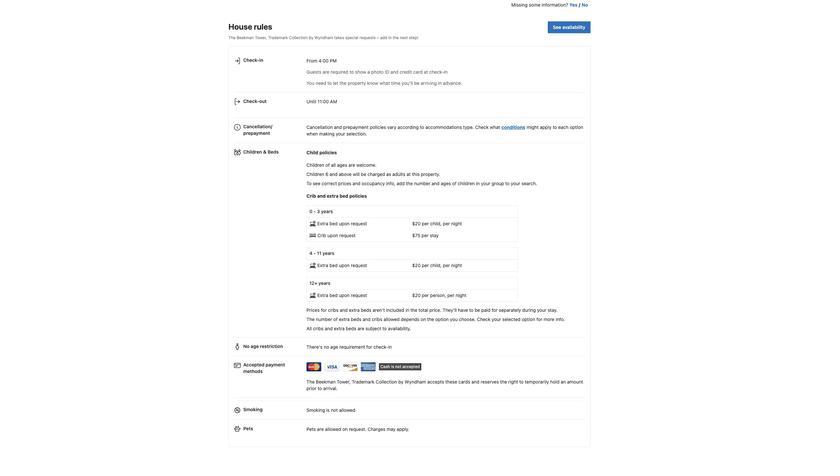 Task type: describe. For each thing, give the bounding box(es) containing it.
special
[[346, 35, 359, 40]]

paid
[[482, 308, 491, 313]]

the for the number of extra beds and cribs allowed depends on the option you choose. check your selected option for more info.
[[307, 317, 315, 322]]

check- for out
[[243, 98, 259, 104]]

by for accepts
[[399, 380, 404, 385]]

during
[[523, 308, 536, 313]]

4
[[310, 251, 313, 256]]

1 horizontal spatial allowed
[[384, 317, 400, 322]]

children for children & beds
[[243, 149, 262, 155]]

card
[[414, 69, 423, 75]]

info,
[[386, 181, 396, 186]]

2 horizontal spatial policies
[[370, 125, 386, 130]]

the left next
[[393, 35, 399, 40]]

and right 6
[[330, 172, 338, 177]]

see
[[553, 24, 562, 30]]

1 horizontal spatial number
[[414, 181, 431, 186]]

they'll
[[443, 308, 457, 313]]

/
[[579, 2, 581, 7]]

$20 per child, per night for 4 - 11 years
[[413, 263, 462, 268]]

for right requirement
[[367, 345, 373, 350]]

is for smoking
[[326, 408, 330, 413]]

6
[[326, 172, 329, 177]]

4:00 pm
[[319, 58, 337, 64]]

and up "subject"
[[363, 317, 371, 322]]

until
[[307, 99, 317, 104]]

time
[[391, 80, 401, 86]]

according
[[398, 125, 419, 130]]

availability
[[563, 24, 586, 30]]

id
[[385, 69, 390, 75]]

1 horizontal spatial cribs
[[328, 308, 339, 313]]

arriving
[[421, 80, 437, 86]]

12+
[[310, 281, 318, 286]]

the for the beekman tower, trademark collection by wyndham takes special requests – add in the next step!
[[229, 35, 236, 40]]

0 horizontal spatial no
[[243, 344, 250, 350]]

extra for 11
[[318, 263, 329, 268]]

not for allowed.
[[331, 408, 338, 413]]

upon for 4 - 11 years
[[339, 263, 350, 268]]

children for children of all ages are welcome.
[[307, 162, 325, 168]]

beds
[[268, 149, 279, 155]]

0 horizontal spatial be
[[361, 172, 367, 177]]

pets for pets are allowed on request. charges may apply.
[[307, 427, 316, 433]]

night for 3
[[452, 221, 462, 227]]

selected
[[503, 317, 521, 322]]

request for 0 - 3 years
[[351, 221, 367, 227]]

these
[[446, 380, 458, 385]]

0 horizontal spatial at
[[407, 172, 411, 177]]

child
[[307, 150, 319, 155]]

trademark for the beekman tower, trademark collection by wyndham takes special requests – add in the next step!
[[268, 35, 288, 40]]

house
[[229, 22, 252, 31]]

the beekman tower, trademark collection by wyndham takes special requests – add in the next step!
[[229, 35, 419, 40]]

and inside the beekman tower, trademark collection by wyndham accepts these cards and reserves the right to temporarily hold an amount prior to arrival.
[[472, 380, 480, 385]]

an
[[561, 380, 566, 385]]

0 vertical spatial at
[[424, 69, 428, 75]]

child policies
[[307, 150, 337, 155]]

requirement
[[340, 345, 365, 350]]

to right have
[[470, 308, 474, 313]]

11:00 am
[[318, 99, 337, 104]]

request for 4 - 11 years
[[351, 263, 367, 268]]

$20 for 3
[[413, 221, 421, 227]]

and down see at the top left
[[317, 193, 326, 199]]

12+ years
[[310, 281, 331, 286]]

the down prices for cribs and extra beds aren't included in the total price. they'll have to be paid for separately during your stay.
[[428, 317, 434, 322]]

$20 per person, per night
[[413, 293, 467, 298]]

to left show
[[350, 69, 354, 75]]

person,
[[430, 293, 447, 298]]

1 vertical spatial check-
[[374, 345, 389, 350]]

0 horizontal spatial option
[[436, 317, 449, 322]]

$20 per child, per night for 0 - 3 years
[[413, 221, 462, 227]]

some
[[529, 2, 541, 7]]

type.
[[464, 125, 474, 130]]

bed for 12+ years
[[330, 293, 338, 298]]

your left stay.
[[538, 308, 547, 313]]

bed for 4 - 11 years
[[330, 263, 338, 268]]

know
[[367, 80, 379, 86]]

check- for in
[[243, 57, 259, 63]]

requests
[[360, 35, 376, 40]]

guests
[[307, 69, 322, 75]]

selection.
[[347, 131, 367, 137]]

occupancy
[[362, 181, 385, 186]]

0 horizontal spatial on
[[343, 427, 348, 433]]

0 horizontal spatial ages
[[337, 162, 347, 168]]

smoking is not allowed.
[[307, 408, 357, 413]]

will
[[353, 172, 360, 177]]

no age restriction
[[243, 344, 283, 350]]

property
[[348, 80, 366, 86]]

your inside might apply to each option when making your selection.
[[336, 131, 345, 137]]

to right right
[[520, 380, 524, 385]]

check-out
[[243, 98, 267, 104]]

to see correct prices and occupancy info, add the number and ages of children in your group to your search.
[[307, 181, 538, 186]]

prices
[[307, 308, 320, 313]]

credit
[[400, 69, 412, 75]]

cancellation
[[307, 125, 333, 130]]

all
[[331, 162, 336, 168]]

yes
[[570, 2, 578, 7]]

children & beds
[[243, 149, 279, 155]]

cash
[[381, 365, 390, 370]]

0 vertical spatial no
[[582, 2, 588, 7]]

0 - 3 years
[[310, 209, 333, 214]]

pets are allowed on request. charges may apply.
[[307, 427, 410, 433]]

to right prior
[[318, 386, 322, 392]]

and down will
[[353, 181, 361, 186]]

accepts
[[428, 380, 445, 385]]

trademark for the beekman tower, trademark collection by wyndham accepts these cards and reserves the right to temporarily hold an amount prior to arrival.
[[352, 380, 375, 385]]

allowed.
[[339, 408, 357, 413]]

1 horizontal spatial add
[[397, 181, 405, 186]]

3 $20 from the top
[[413, 293, 421, 298]]

house rules
[[229, 22, 272, 31]]

upon for 0 - 3 years
[[339, 221, 350, 227]]

cash is not accepted
[[381, 365, 420, 370]]

0 horizontal spatial number
[[316, 317, 332, 322]]

option inside might apply to each option when making your selection.
[[570, 125, 584, 130]]

beds for are
[[346, 326, 357, 332]]

1 horizontal spatial be
[[414, 80, 420, 86]]

2 horizontal spatial be
[[475, 308, 480, 313]]

2 vertical spatial cribs
[[313, 326, 324, 332]]

search.
[[522, 181, 538, 186]]

stay.
[[548, 308, 558, 313]]

are up will
[[349, 162, 355, 168]]

next
[[400, 35, 408, 40]]

0 horizontal spatial add
[[381, 35, 388, 40]]

out
[[259, 98, 267, 104]]

each
[[559, 125, 569, 130]]

american express image
[[361, 363, 376, 372]]

crib and extra bed policies
[[307, 193, 367, 199]]

temporarily
[[525, 380, 549, 385]]

let
[[333, 80, 339, 86]]

1 horizontal spatial policies
[[350, 193, 367, 199]]

need
[[316, 80, 326, 86]]

prices
[[339, 181, 352, 186]]

extra bed upon request for 12+ years
[[318, 293, 367, 298]]

no
[[324, 345, 329, 350]]

required
[[331, 69, 349, 75]]

you'll
[[402, 80, 413, 86]]

accommodations
[[426, 125, 462, 130]]

children of all ages are welcome.
[[307, 162, 377, 168]]

are down 4:00 pm
[[323, 69, 330, 75]]

are left "subject"
[[358, 326, 365, 332]]

pets for pets
[[243, 426, 253, 432]]

from
[[307, 58, 318, 64]]

show
[[355, 69, 366, 75]]

all
[[307, 326, 312, 332]]

1 horizontal spatial option
[[522, 317, 536, 322]]

arrival.
[[323, 386, 338, 392]]

$20 for 11
[[413, 263, 421, 268]]

wyndham for accepts
[[405, 380, 426, 385]]

your left group
[[481, 181, 491, 186]]

advance.
[[443, 80, 463, 86]]

methods
[[243, 369, 263, 375]]

payment
[[266, 363, 285, 368]]



Task type: locate. For each thing, give the bounding box(es) containing it.
$20 up $75
[[413, 221, 421, 227]]

0 horizontal spatial prepayment
[[243, 131, 270, 136]]

depends
[[401, 317, 420, 322]]

&
[[263, 149, 267, 155]]

information?
[[542, 2, 569, 7]]

collection inside the beekman tower, trademark collection by wyndham accepts these cards and reserves the right to temporarily hold an amount prior to arrival.
[[376, 380, 397, 385]]

request.
[[349, 427, 367, 433]]

no right /
[[582, 2, 588, 7]]

age right no
[[331, 345, 338, 350]]

3 extra from the top
[[318, 293, 329, 298]]

1 vertical spatial night
[[452, 263, 462, 268]]

to inside might apply to each option when making your selection.
[[553, 125, 557, 130]]

you
[[307, 80, 315, 86]]

your right making
[[336, 131, 345, 137]]

by up from
[[309, 35, 314, 40]]

collection for accepts
[[376, 380, 397, 385]]

2 $20 from the top
[[413, 263, 421, 268]]

option
[[570, 125, 584, 130], [436, 317, 449, 322], [522, 317, 536, 322]]

children
[[243, 149, 262, 155], [307, 162, 325, 168], [307, 172, 325, 177]]

1 horizontal spatial smoking
[[307, 408, 325, 413]]

extra bed upon request down 4 - 11 years
[[318, 263, 367, 268]]

beds left aren't
[[361, 308, 372, 313]]

prepayment down cancellation/
[[243, 131, 270, 136]]

2 vertical spatial beds
[[346, 326, 357, 332]]

the right let
[[340, 80, 347, 86]]

cancellation/
[[243, 124, 273, 130]]

beds for and
[[351, 317, 362, 322]]

yes button
[[570, 2, 578, 8]]

wyndham left takes
[[315, 35, 333, 40]]

1 horizontal spatial collection
[[376, 380, 397, 385]]

extra down 12+ years
[[318, 293, 329, 298]]

not left allowed.
[[331, 408, 338, 413]]

1 horizontal spatial pets
[[307, 427, 316, 433]]

check down paid
[[477, 317, 491, 322]]

0 vertical spatial wyndham
[[315, 35, 333, 40]]

1 vertical spatial the
[[307, 317, 315, 322]]

tower, for the beekman tower, trademark collection by wyndham accepts these cards and reserves the right to temporarily hold an amount prior to arrival.
[[337, 380, 351, 385]]

0 vertical spatial allowed
[[384, 317, 400, 322]]

to right the according
[[420, 125, 425, 130]]

per
[[422, 221, 429, 227], [443, 221, 450, 227], [422, 233, 429, 238], [422, 263, 429, 268], [443, 263, 450, 268], [422, 293, 429, 298], [448, 293, 455, 298]]

0 vertical spatial add
[[381, 35, 388, 40]]

the inside the beekman tower, trademark collection by wyndham accepts these cards and reserves the right to temporarily hold an amount prior to arrival.
[[501, 380, 507, 385]]

check- up arriving
[[430, 69, 444, 75]]

in
[[389, 35, 392, 40], [259, 57, 263, 63], [444, 69, 448, 75], [438, 80, 442, 86], [476, 181, 480, 186], [406, 308, 410, 313], [389, 345, 392, 350]]

and up all cribs and extra beds are subject to availability.
[[340, 308, 348, 313]]

1 vertical spatial check
[[477, 317, 491, 322]]

not for accepted
[[396, 365, 402, 370]]

2 vertical spatial years
[[319, 281, 331, 286]]

property.
[[421, 172, 441, 177]]

0 horizontal spatial age
[[251, 344, 259, 350]]

cribs right prices
[[328, 308, 339, 313]]

cribs right all
[[313, 326, 324, 332]]

and right 'id'
[[391, 69, 399, 75]]

0 horizontal spatial trademark
[[268, 35, 288, 40]]

extra
[[318, 221, 329, 227], [318, 263, 329, 268], [318, 293, 329, 298]]

beekman up arrival.
[[316, 380, 336, 385]]

1 vertical spatial be
[[361, 172, 367, 177]]

1 vertical spatial $20 per child, per night
[[413, 263, 462, 268]]

collection
[[289, 35, 308, 40], [376, 380, 397, 385]]

and
[[391, 69, 399, 75], [334, 125, 342, 130], [330, 172, 338, 177], [353, 181, 361, 186], [432, 181, 440, 186], [317, 193, 326, 199], [340, 308, 348, 313], [363, 317, 371, 322], [325, 326, 333, 332], [472, 380, 480, 385]]

no
[[582, 2, 588, 7], [243, 344, 250, 350]]

1 vertical spatial tower,
[[337, 380, 351, 385]]

0 horizontal spatial crib
[[307, 193, 316, 199]]

1 child, from the top
[[430, 221, 442, 227]]

apply.
[[397, 427, 410, 433]]

amount
[[568, 380, 584, 385]]

0 horizontal spatial check-
[[374, 345, 389, 350]]

see
[[313, 181, 321, 186]]

number down prices
[[316, 317, 332, 322]]

1 horizontal spatial check-
[[430, 69, 444, 75]]

1 vertical spatial cribs
[[372, 317, 383, 322]]

years right 12+
[[319, 281, 331, 286]]

$20
[[413, 221, 421, 227], [413, 263, 421, 268], [413, 293, 421, 298]]

policies down prices
[[350, 193, 367, 199]]

years right '11'
[[323, 251, 335, 256]]

choose.
[[459, 317, 476, 322]]

the left total on the right
[[411, 308, 418, 313]]

beekman down 'house'
[[237, 35, 254, 40]]

1 vertical spatial crib
[[318, 233, 326, 238]]

subject
[[366, 326, 382, 332]]

ages
[[337, 162, 347, 168], [441, 181, 451, 186]]

is
[[391, 365, 394, 370], [326, 408, 330, 413]]

on left request.
[[343, 427, 348, 433]]

your left search. in the top of the page
[[511, 181, 521, 186]]

discover image
[[343, 363, 358, 372]]

age left "restriction"
[[251, 344, 259, 350]]

beekman for the beekman tower, trademark collection by wyndham accepts these cards and reserves the right to temporarily hold an amount prior to arrival.
[[316, 380, 336, 385]]

at left this
[[407, 172, 411, 177]]

2 extra bed upon request from the top
[[318, 263, 367, 268]]

0 vertical spatial -
[[314, 209, 316, 214]]

children 6 and above will be charged as adults at this property.
[[307, 172, 441, 177]]

is inside accepted payment methods and conditions element
[[391, 365, 394, 370]]

0 vertical spatial check
[[476, 125, 489, 130]]

the
[[393, 35, 399, 40], [340, 80, 347, 86], [406, 181, 413, 186], [411, 308, 418, 313], [428, 317, 434, 322], [501, 380, 507, 385]]

smoking for smoking
[[243, 407, 263, 413]]

1 vertical spatial policies
[[320, 150, 337, 155]]

smoking
[[243, 407, 263, 413], [307, 408, 325, 413]]

to left each
[[553, 125, 557, 130]]

1 horizontal spatial age
[[331, 345, 338, 350]]

for left more
[[537, 317, 543, 322]]

hold
[[551, 380, 560, 385]]

years for 0 - 3 years
[[321, 209, 333, 214]]

child, for 0 - 3 years
[[430, 221, 442, 227]]

1 $20 from the top
[[413, 221, 421, 227]]

to left let
[[328, 80, 332, 86]]

1 vertical spatial of
[[453, 181, 457, 186]]

crib up 4 - 11 years
[[318, 233, 326, 238]]

allowed down included
[[384, 317, 400, 322]]

policies left vary
[[370, 125, 386, 130]]

upon for 12+ years
[[339, 293, 350, 298]]

3 extra bed upon request from the top
[[318, 293, 367, 298]]

collection up from
[[289, 35, 308, 40]]

you need to let the property know what time you'll be arriving in advance.
[[307, 80, 463, 86]]

0 vertical spatial be
[[414, 80, 420, 86]]

2 child, from the top
[[430, 263, 442, 268]]

beekman for the beekman tower, trademark collection by wyndham takes special requests – add in the next step!
[[237, 35, 254, 40]]

years for 4 - 11 years
[[323, 251, 335, 256]]

from 4:00 pm
[[307, 58, 337, 64]]

for right prices
[[321, 308, 327, 313]]

bed
[[340, 193, 349, 199], [330, 221, 338, 227], [330, 263, 338, 268], [330, 293, 338, 298]]

to
[[307, 181, 312, 186]]

1 horizontal spatial prepayment
[[343, 125, 369, 130]]

wyndham inside the beekman tower, trademark collection by wyndham accepts these cards and reserves the right to temporarily hold an amount prior to arrival.
[[405, 380, 426, 385]]

ages right all
[[337, 162, 347, 168]]

be right you'll
[[414, 80, 420, 86]]

children down child
[[307, 162, 325, 168]]

children for children 6 and above will be charged as adults at this property.
[[307, 172, 325, 177]]

- for 0
[[314, 209, 316, 214]]

1 horizontal spatial trademark
[[352, 380, 375, 385]]

bed for 0 - 3 years
[[330, 221, 338, 227]]

the
[[229, 35, 236, 40], [307, 317, 315, 322], [307, 380, 315, 385]]

rules
[[254, 22, 272, 31]]

takes
[[334, 35, 344, 40]]

to right group
[[506, 181, 510, 186]]

1 - from the top
[[314, 209, 316, 214]]

1 horizontal spatial crib
[[318, 233, 326, 238]]

tower, up arrival.
[[337, 380, 351, 385]]

0 horizontal spatial wyndham
[[315, 35, 333, 40]]

$20 per child, per night
[[413, 221, 462, 227], [413, 263, 462, 268]]

and up no
[[325, 326, 333, 332]]

1 horizontal spatial beekman
[[316, 380, 336, 385]]

crib for crib and extra bed policies
[[307, 193, 316, 199]]

accepted
[[243, 363, 265, 368]]

all cribs and extra beds are subject to availability.
[[307, 326, 411, 332]]

0 horizontal spatial is
[[326, 408, 330, 413]]

2 vertical spatial night
[[456, 293, 467, 298]]

1 horizontal spatial is
[[391, 365, 394, 370]]

crib for crib upon request
[[318, 233, 326, 238]]

there's
[[307, 345, 323, 350]]

0 vertical spatial extra bed upon request
[[318, 221, 367, 227]]

your left selected
[[492, 317, 501, 322]]

0 horizontal spatial beekman
[[237, 35, 254, 40]]

1 vertical spatial no
[[243, 344, 250, 350]]

the down this
[[406, 181, 413, 186]]

0 vertical spatial on
[[421, 317, 426, 322]]

a
[[368, 69, 370, 75]]

at right card
[[424, 69, 428, 75]]

1 extra bed upon request from the top
[[318, 221, 367, 227]]

is left allowed.
[[326, 408, 330, 413]]

and up making
[[334, 125, 342, 130]]

prior
[[307, 386, 317, 392]]

charges
[[368, 427, 386, 433]]

total
[[419, 308, 428, 313]]

tower, for the beekman tower, trademark collection by wyndham takes special requests – add in the next step!
[[255, 35, 267, 40]]

crib down to
[[307, 193, 316, 199]]

0
[[310, 209, 313, 214]]

extra down 0 - 3 years
[[318, 221, 329, 227]]

add right –
[[381, 35, 388, 40]]

1 horizontal spatial at
[[424, 69, 428, 75]]

0 vertical spatial prepayment
[[343, 125, 369, 130]]

$20 down $75
[[413, 263, 421, 268]]

the number of extra beds and cribs allowed depends on the option you choose. check your selected option for more info.
[[307, 317, 565, 322]]

bed down prices
[[340, 193, 349, 199]]

smoking for smoking is not allowed.
[[307, 408, 325, 413]]

for right paid
[[492, 308, 498, 313]]

2 $20 per child, per night from the top
[[413, 263, 462, 268]]

- left 3
[[314, 209, 316, 214]]

tower, inside the beekman tower, trademark collection by wyndham accepts these cards and reserves the right to temporarily hold an amount prior to arrival.
[[337, 380, 351, 385]]

0 vertical spatial ages
[[337, 162, 347, 168]]

at
[[424, 69, 428, 75], [407, 172, 411, 177]]

when
[[307, 131, 318, 137]]

the down 'house'
[[229, 35, 236, 40]]

beekman inside the beekman tower, trademark collection by wyndham accepts these cards and reserves the right to temporarily hold an amount prior to arrival.
[[316, 380, 336, 385]]

1 vertical spatial not
[[331, 408, 338, 413]]

2 vertical spatial extra
[[318, 293, 329, 298]]

of left "children"
[[453, 181, 457, 186]]

on down total on the right
[[421, 317, 426, 322]]

upon
[[339, 221, 350, 227], [328, 233, 338, 238], [339, 263, 350, 268], [339, 293, 350, 298]]

2 vertical spatial of
[[334, 317, 338, 322]]

1 vertical spatial -
[[314, 251, 316, 256]]

1 horizontal spatial of
[[334, 317, 338, 322]]

extra bed upon request for 0 - 3 years
[[318, 221, 367, 227]]

0 horizontal spatial cribs
[[313, 326, 324, 332]]

0 vertical spatial beekman
[[237, 35, 254, 40]]

1 extra from the top
[[318, 221, 329, 227]]

included
[[386, 308, 405, 313]]

0 vertical spatial by
[[309, 35, 314, 40]]

0 vertical spatial check-
[[430, 69, 444, 75]]

the up prior
[[307, 380, 315, 385]]

until 11:00 am
[[307, 99, 337, 104]]

are
[[323, 69, 330, 75], [349, 162, 355, 168], [358, 326, 365, 332], [317, 427, 324, 433]]

0 horizontal spatial not
[[331, 408, 338, 413]]

1 vertical spatial trademark
[[352, 380, 375, 385]]

by down cash is not accepted
[[399, 380, 404, 385]]

option down price.
[[436, 317, 449, 322]]

0 vertical spatial check-
[[243, 57, 259, 63]]

0 horizontal spatial policies
[[320, 150, 337, 155]]

price.
[[430, 308, 442, 313]]

1 horizontal spatial what
[[490, 125, 501, 130]]

0 horizontal spatial of
[[326, 162, 330, 168]]

$20 per child, per night up person,
[[413, 263, 462, 268]]

1 vertical spatial check-
[[243, 98, 259, 104]]

bed down 4 - 11 years
[[330, 263, 338, 268]]

-
[[314, 209, 316, 214], [314, 251, 316, 256]]

photo
[[371, 69, 384, 75]]

1 vertical spatial allowed
[[325, 427, 341, 433]]

be
[[414, 80, 420, 86], [361, 172, 367, 177], [475, 308, 480, 313]]

cribs down aren't
[[372, 317, 383, 322]]

1 horizontal spatial not
[[396, 365, 402, 370]]

correct
[[322, 181, 337, 186]]

ages left "children"
[[441, 181, 451, 186]]

beds up all cribs and extra beds are subject to availability.
[[351, 317, 362, 322]]

is for cash
[[391, 365, 394, 370]]

prepayment inside cancellation/ prepayment
[[243, 131, 270, 136]]

1 horizontal spatial tower,
[[337, 380, 351, 385]]

0 vertical spatial tower,
[[255, 35, 267, 40]]

vary
[[388, 125, 397, 130]]

not left the accepted
[[396, 365, 402, 370]]

1 vertical spatial is
[[326, 408, 330, 413]]

the left right
[[501, 380, 507, 385]]

0 vertical spatial of
[[326, 162, 330, 168]]

collection for takes
[[289, 35, 308, 40]]

option right each
[[570, 125, 584, 130]]

extra bed upon request up crib upon request
[[318, 221, 367, 227]]

2 check- from the top
[[243, 98, 259, 104]]

of up all cribs and extra beds are subject to availability.
[[334, 317, 338, 322]]

not inside accepted payment methods and conditions element
[[396, 365, 402, 370]]

1 vertical spatial ages
[[441, 181, 451, 186]]

accepted payment methods and conditions element
[[234, 359, 585, 374]]

0 vertical spatial years
[[321, 209, 333, 214]]

2 vertical spatial be
[[475, 308, 480, 313]]

is right the cash
[[391, 365, 394, 370]]

step!
[[409, 35, 419, 40]]

0 vertical spatial what
[[380, 80, 390, 86]]

the up all
[[307, 317, 315, 322]]

are down smoking is not allowed.
[[317, 427, 324, 433]]

0 vertical spatial children
[[243, 149, 262, 155]]

the inside the beekman tower, trademark collection by wyndham accepts these cards and reserves the right to temporarily hold an amount prior to arrival.
[[307, 380, 315, 385]]

prepayment up selection.
[[343, 125, 369, 130]]

1 vertical spatial $20
[[413, 263, 421, 268]]

trademark down american express image
[[352, 380, 375, 385]]

extra bed upon request for 4 - 11 years
[[318, 263, 367, 268]]

child, for 4 - 11 years
[[430, 263, 442, 268]]

2 extra from the top
[[318, 263, 329, 268]]

1 vertical spatial beekman
[[316, 380, 336, 385]]

1 $20 per child, per night from the top
[[413, 221, 462, 227]]

child, down stay
[[430, 263, 442, 268]]

children
[[458, 181, 475, 186]]

2 vertical spatial children
[[307, 172, 325, 177]]

request for 12+ years
[[351, 293, 367, 298]]

availability.
[[388, 326, 411, 332]]

- for 4
[[314, 251, 316, 256]]

check- down "subject"
[[374, 345, 389, 350]]

1 vertical spatial beds
[[351, 317, 362, 322]]

1 check- from the top
[[243, 57, 259, 63]]

adults
[[393, 172, 406, 177]]

age
[[251, 344, 259, 350], [331, 345, 338, 350]]

extra bed upon request down 12+ years
[[318, 293, 367, 298]]

number
[[414, 181, 431, 186], [316, 317, 332, 322]]

accepted payment methods
[[243, 363, 285, 375]]

1 vertical spatial years
[[323, 251, 335, 256]]

mastercard image
[[307, 363, 322, 372]]

1 vertical spatial child,
[[430, 263, 442, 268]]

0 horizontal spatial tower,
[[255, 35, 267, 40]]

and down "property."
[[432, 181, 440, 186]]

separately
[[499, 308, 521, 313]]

1 vertical spatial wyndham
[[405, 380, 426, 385]]

policies up all
[[320, 150, 337, 155]]

0 vertical spatial night
[[452, 221, 462, 227]]

bed down 12+ years
[[330, 293, 338, 298]]

$75
[[413, 233, 421, 238]]

0 vertical spatial number
[[414, 181, 431, 186]]

1 vertical spatial at
[[407, 172, 411, 177]]

bed up crib upon request
[[330, 221, 338, 227]]

of
[[326, 162, 330, 168], [453, 181, 457, 186], [334, 317, 338, 322]]

number down this
[[414, 181, 431, 186]]

see availability
[[553, 24, 586, 30]]

visa image
[[325, 363, 340, 372]]

what left time
[[380, 80, 390, 86]]

0 horizontal spatial pets
[[243, 426, 253, 432]]

add down adults
[[397, 181, 405, 186]]

2 - from the top
[[314, 251, 316, 256]]

extra for 3
[[318, 221, 329, 227]]

0 vertical spatial $20
[[413, 221, 421, 227]]

0 vertical spatial beds
[[361, 308, 372, 313]]

wyndham for takes
[[315, 35, 333, 40]]

charged
[[368, 172, 385, 177]]

0 vertical spatial is
[[391, 365, 394, 370]]

2 vertical spatial $20
[[413, 293, 421, 298]]

by for takes
[[309, 35, 314, 40]]

more
[[544, 317, 555, 322]]

by inside the beekman tower, trademark collection by wyndham accepts these cards and reserves the right to temporarily hold an amount prior to arrival.
[[399, 380, 404, 385]]

1 horizontal spatial on
[[421, 317, 426, 322]]

policies
[[370, 125, 386, 130], [320, 150, 337, 155], [350, 193, 367, 199]]

4 - 11 years
[[310, 251, 335, 256]]

night for 11
[[452, 263, 462, 268]]

1 vertical spatial what
[[490, 125, 501, 130]]

be right will
[[361, 172, 367, 177]]

1 horizontal spatial ages
[[441, 181, 451, 186]]

extra down 4 - 11 years
[[318, 263, 329, 268]]

trademark inside the beekman tower, trademark collection by wyndham accepts these cards and reserves the right to temporarily hold an amount prior to arrival.
[[352, 380, 375, 385]]

0 vertical spatial trademark
[[268, 35, 288, 40]]

children up see at the top left
[[307, 172, 325, 177]]

to right "subject"
[[383, 326, 387, 332]]

stay
[[430, 233, 439, 238]]

1 vertical spatial by
[[399, 380, 404, 385]]

the for the beekman tower, trademark collection by wyndham accepts these cards and reserves the right to temporarily hold an amount prior to arrival.
[[307, 380, 315, 385]]



Task type: vqa. For each thing, say whether or not it's contained in the screenshot.
straight
no



